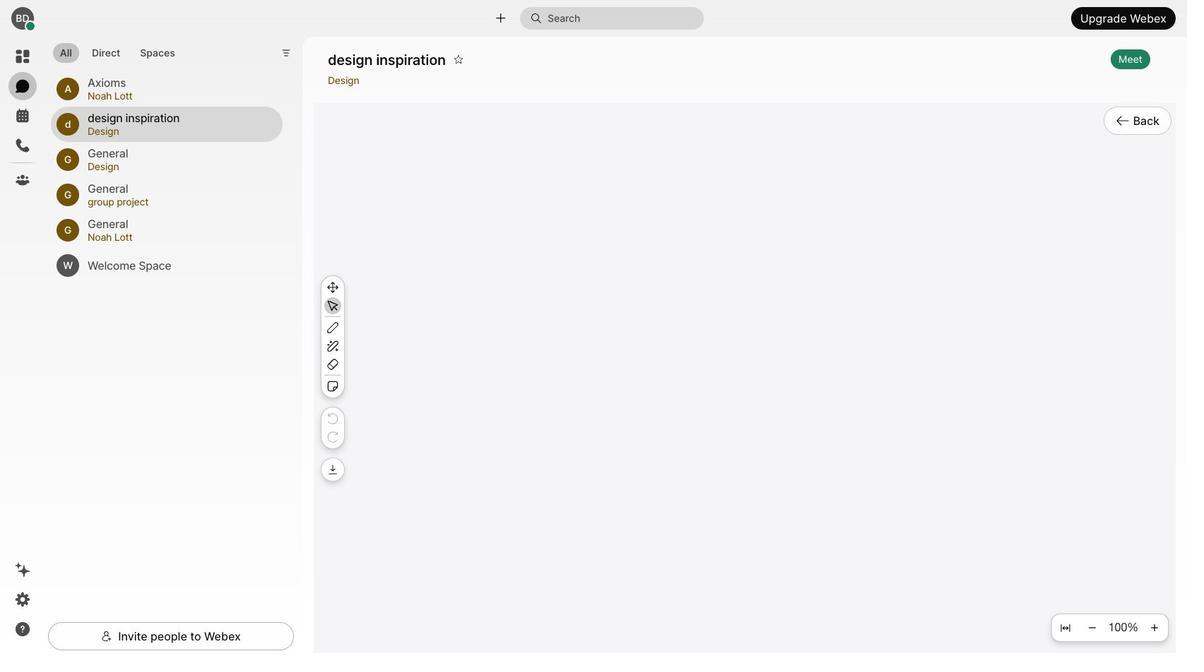 Task type: locate. For each thing, give the bounding box(es) containing it.
axioms list item
[[51, 71, 283, 106]]

2 design element from the top
[[88, 159, 266, 174]]

3 general list item from the top
[[51, 213, 283, 248]]

navigation
[[0, 37, 45, 657]]

1 vertical spatial noah lott element
[[88, 229, 266, 245]]

general list item
[[51, 142, 283, 177], [51, 177, 283, 213], [51, 213, 283, 248]]

tab list
[[49, 35, 186, 67]]

noah lott element up design inspiration "list item"
[[88, 88, 266, 104]]

design inspiration list item
[[51, 106, 283, 142]]

noah lott element
[[88, 88, 266, 104], [88, 229, 266, 245]]

1 noah lott element from the top
[[88, 88, 266, 104]]

noah lott element for 3rd general 'list item'
[[88, 229, 266, 245]]

0 vertical spatial noah lott element
[[88, 88, 266, 104]]

2 noah lott element from the top
[[88, 229, 266, 245]]

noah lott element up the welcome space list item
[[88, 229, 266, 245]]

1 vertical spatial design element
[[88, 159, 266, 174]]

design element up group project element
[[88, 159, 266, 174]]

noah lott element inside 'axioms' list item
[[88, 88, 266, 104]]

design element inside "list item"
[[88, 123, 266, 139]]

design element
[[88, 123, 266, 139], [88, 159, 266, 174]]

2 general list item from the top
[[51, 177, 283, 213]]

1 design element from the top
[[88, 123, 266, 139]]

design element down 'axioms' list item on the left of the page
[[88, 123, 266, 139]]

0 vertical spatial design element
[[88, 123, 266, 139]]



Task type: vqa. For each thing, say whether or not it's contained in the screenshot.
The Start A Conversation Between You And One Other Person. image
no



Task type: describe. For each thing, give the bounding box(es) containing it.
group project element
[[88, 194, 266, 210]]

webex tab list
[[8, 42, 37, 194]]

noah lott element for 'axioms' list item on the left of the page
[[88, 88, 266, 104]]

welcome space list item
[[51, 248, 283, 283]]

1 general list item from the top
[[51, 142, 283, 177]]



